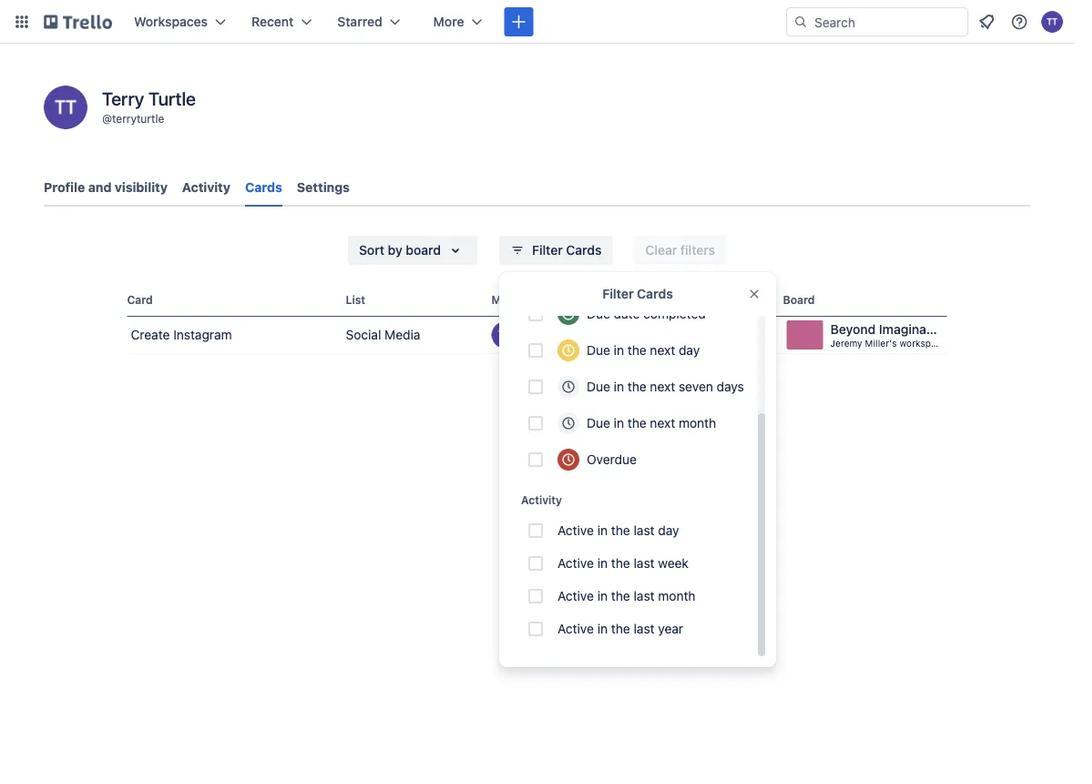 Task type: describe. For each thing, give the bounding box(es) containing it.
recent
[[252, 14, 294, 29]]

due in the next seven days
[[587, 380, 744, 395]]

profile and visibility
[[44, 180, 168, 195]]

overdue
[[587, 452, 637, 468]]

filters
[[681, 243, 715, 258]]

the for active in the last day
[[611, 524, 630, 539]]

1 vertical spatial filter
[[603, 287, 634, 302]]

active in the last week
[[558, 556, 689, 571]]

recent button
[[241, 7, 323, 36]]

the for due in the next seven days
[[628, 380, 647, 395]]

clear filters
[[646, 243, 715, 258]]

date for due date
[[671, 293, 695, 306]]

year
[[658, 622, 684, 637]]

days
[[717, 380, 744, 395]]

back to home image
[[44, 7, 112, 36]]

clear
[[646, 243, 677, 258]]

social
[[346, 328, 381, 343]]

1 horizontal spatial activity
[[521, 494, 562, 507]]

workspaces
[[134, 14, 208, 29]]

profile and visibility link
[[44, 171, 168, 204]]

beyond
[[831, 322, 876, 337]]

and
[[88, 180, 112, 195]]

day for due in the next day
[[679, 343, 700, 358]]

0 horizontal spatial cards
[[245, 180, 282, 195]]

close popover image
[[747, 287, 762, 302]]

last for day
[[634, 524, 655, 539]]

cards link
[[245, 171, 282, 207]]

visibility
[[115, 180, 168, 195]]

1 horizontal spatial filter cards
[[603, 287, 673, 302]]

media
[[385, 328, 420, 343]]

turtle
[[149, 87, 196, 109]]

terry turtle @ terryturtle
[[102, 87, 196, 125]]

1 vertical spatial terry turtle (terryturtle) image
[[492, 322, 519, 349]]

workspaces button
[[123, 7, 237, 36]]

due for due in the next month
[[587, 416, 610, 431]]

active for active in the last month
[[558, 589, 594, 604]]

starred button
[[327, 7, 412, 36]]

active for active in the last day
[[558, 524, 594, 539]]

filter cards inside button
[[532, 243, 602, 258]]

sort
[[359, 243, 385, 258]]

beyond imagination jeremy miller's workspace
[[831, 322, 950, 349]]

active for active in the last year
[[558, 622, 594, 637]]

the for due in the next month
[[628, 416, 647, 431]]

week
[[658, 556, 689, 571]]

due in the next month
[[587, 416, 716, 431]]

last for year
[[634, 622, 655, 637]]

the for active in the last year
[[611, 622, 630, 637]]

the for active in the last month
[[611, 589, 630, 604]]

profile
[[44, 180, 85, 195]]

more button
[[423, 7, 493, 36]]

seven
[[679, 380, 713, 395]]

workspace
[[900, 338, 947, 349]]

miller's
[[865, 338, 897, 349]]

activity link
[[182, 171, 231, 204]]

search image
[[794, 15, 808, 29]]

instagram
[[173, 328, 232, 343]]

in for due in the next seven days
[[614, 380, 624, 395]]

month for active in the last month
[[658, 589, 696, 604]]

in for due in the next month
[[614, 416, 624, 431]]

month for due in the next month
[[679, 416, 716, 431]]

active for active in the last week
[[558, 556, 594, 571]]

social media
[[346, 328, 420, 343]]

last for month
[[634, 589, 655, 604]]

list
[[346, 293, 366, 306]]

next for seven
[[650, 380, 675, 395]]



Task type: locate. For each thing, give the bounding box(es) containing it.
active down active in the last day
[[558, 556, 594, 571]]

in up overdue
[[614, 416, 624, 431]]

last down active in the last week
[[634, 589, 655, 604]]

in down active in the last day
[[598, 556, 608, 571]]

active in the last day
[[558, 524, 679, 539]]

0 vertical spatial terry turtle (terryturtle) image
[[44, 86, 87, 129]]

the for active in the last week
[[611, 556, 630, 571]]

1 horizontal spatial date
[[671, 293, 695, 306]]

2 vertical spatial cards
[[637, 287, 673, 302]]

create
[[131, 328, 170, 343]]

filter inside button
[[532, 243, 563, 258]]

due for due date completed
[[587, 307, 610, 322]]

0 vertical spatial month
[[679, 416, 716, 431]]

filter cards
[[532, 243, 602, 258], [603, 287, 673, 302]]

2 active from the top
[[558, 556, 594, 571]]

in for active in the last year
[[598, 622, 608, 637]]

due for due in the next day
[[587, 343, 610, 358]]

1 vertical spatial activity
[[521, 494, 562, 507]]

4 active from the top
[[558, 622, 594, 637]]

the down due in the next day
[[628, 380, 647, 395]]

2 vertical spatial next
[[650, 416, 675, 431]]

in down due date completed
[[614, 343, 624, 358]]

the for due in the next day
[[628, 343, 647, 358]]

due down due in the next day
[[587, 380, 610, 395]]

@
[[102, 112, 112, 125]]

board
[[406, 243, 441, 258]]

1 vertical spatial next
[[650, 380, 675, 395]]

active
[[558, 524, 594, 539], [558, 556, 594, 571], [558, 589, 594, 604], [558, 622, 594, 637]]

due in the next day
[[587, 343, 700, 358]]

last
[[634, 524, 655, 539], [634, 556, 655, 571], [634, 589, 655, 604], [634, 622, 655, 637]]

create instagram link
[[127, 317, 339, 354]]

cards up due date completed
[[637, 287, 673, 302]]

date up completed
[[671, 293, 695, 306]]

sort by board button
[[348, 236, 478, 265]]

due
[[647, 293, 668, 306], [587, 307, 610, 322], [587, 343, 610, 358], [587, 380, 610, 395], [587, 416, 610, 431]]

settings
[[297, 180, 350, 195]]

the
[[628, 343, 647, 358], [628, 380, 647, 395], [628, 416, 647, 431], [611, 524, 630, 539], [611, 556, 630, 571], [611, 589, 630, 604], [611, 622, 630, 637]]

0 horizontal spatial filter cards
[[532, 243, 602, 258]]

the up active in the last week
[[611, 524, 630, 539]]

the up overdue
[[628, 416, 647, 431]]

1 vertical spatial month
[[658, 589, 696, 604]]

by
[[388, 243, 403, 258]]

terryturtle
[[112, 112, 164, 125]]

next for day
[[650, 343, 675, 358]]

filter up due date completed
[[603, 287, 634, 302]]

3 next from the top
[[650, 416, 675, 431]]

next left seven
[[650, 380, 675, 395]]

the down due date completed
[[628, 343, 647, 358]]

0 vertical spatial filter
[[532, 243, 563, 258]]

1 active from the top
[[558, 524, 594, 539]]

activity left cards link
[[182, 180, 231, 195]]

in
[[614, 343, 624, 358], [614, 380, 624, 395], [614, 416, 624, 431], [598, 524, 608, 539], [598, 556, 608, 571], [598, 589, 608, 604], [598, 622, 608, 637]]

day for active in the last day
[[658, 524, 679, 539]]

1 horizontal spatial cards
[[566, 243, 602, 258]]

due date completed
[[587, 307, 706, 322]]

settings link
[[297, 171, 350, 204]]

1 last from the top
[[634, 524, 655, 539]]

board
[[783, 293, 815, 306]]

month
[[679, 416, 716, 431], [658, 589, 696, 604]]

due for due date
[[647, 293, 668, 306]]

active up active in the last year
[[558, 589, 594, 604]]

3 active from the top
[[558, 589, 594, 604]]

cards left clear
[[566, 243, 602, 258]]

2 last from the top
[[634, 556, 655, 571]]

3 last from the top
[[634, 589, 655, 604]]

date for due date completed
[[614, 307, 640, 322]]

1 horizontal spatial filter
[[603, 287, 634, 302]]

cards inside button
[[566, 243, 602, 258]]

0 vertical spatial next
[[650, 343, 675, 358]]

1 next from the top
[[650, 343, 675, 358]]

in for due in the next day
[[614, 343, 624, 358]]

activity up active in the last day
[[521, 494, 562, 507]]

cards right activity link
[[245, 180, 282, 195]]

0 horizontal spatial terry turtle (terryturtle) image
[[44, 86, 87, 129]]

last up active in the last week
[[634, 524, 655, 539]]

terry turtle (terryturtle) image
[[44, 86, 87, 129], [492, 322, 519, 349]]

completed
[[644, 307, 706, 322]]

the down active in the last month
[[611, 622, 630, 637]]

2 horizontal spatial cards
[[637, 287, 673, 302]]

Search field
[[808, 8, 968, 36]]

date
[[671, 293, 695, 306], [614, 307, 640, 322]]

month down week
[[658, 589, 696, 604]]

cards
[[245, 180, 282, 195], [566, 243, 602, 258], [637, 287, 673, 302]]

card
[[127, 293, 153, 306]]

due for due in the next seven days
[[587, 380, 610, 395]]

active in the last month
[[558, 589, 696, 604]]

imagination
[[879, 322, 950, 337]]

the up active in the last year
[[611, 589, 630, 604]]

0 notifications image
[[976, 11, 998, 33]]

clear filters button
[[635, 236, 726, 265]]

members
[[492, 293, 542, 306]]

in up active in the last week
[[598, 524, 608, 539]]

in for active in the last day
[[598, 524, 608, 539]]

filter cards up members
[[532, 243, 602, 258]]

0 horizontal spatial activity
[[182, 180, 231, 195]]

0 vertical spatial day
[[679, 343, 700, 358]]

last left year
[[634, 622, 655, 637]]

last left week
[[634, 556, 655, 571]]

month down seven
[[679, 416, 716, 431]]

next
[[650, 343, 675, 358], [650, 380, 675, 395], [650, 416, 675, 431]]

create board or workspace image
[[510, 13, 528, 31]]

terry turtle (terryturtle) image down members
[[492, 322, 519, 349]]

primary element
[[0, 0, 1074, 44]]

jeremy
[[831, 338, 863, 349]]

date up due in the next day
[[614, 307, 640, 322]]

in down due in the next day
[[614, 380, 624, 395]]

terry
[[102, 87, 144, 109]]

due up overdue
[[587, 416, 610, 431]]

active up active in the last week
[[558, 524, 594, 539]]

more
[[434, 14, 464, 29]]

due up due in the next day
[[587, 307, 610, 322]]

activity
[[182, 180, 231, 195], [521, 494, 562, 507]]

active down active in the last month
[[558, 622, 594, 637]]

open information menu image
[[1011, 13, 1029, 31]]

the down active in the last day
[[611, 556, 630, 571]]

due date
[[647, 293, 695, 306]]

2 next from the top
[[650, 380, 675, 395]]

in up active in the last year
[[598, 589, 608, 604]]

filter
[[532, 243, 563, 258], [603, 287, 634, 302]]

due up due date completed
[[647, 293, 668, 306]]

starred
[[337, 14, 382, 29]]

4 last from the top
[[634, 622, 655, 637]]

0 horizontal spatial date
[[614, 307, 640, 322]]

day up seven
[[679, 343, 700, 358]]

next for month
[[650, 416, 675, 431]]

0 horizontal spatial filter
[[532, 243, 563, 258]]

last for week
[[634, 556, 655, 571]]

due down due date completed
[[587, 343, 610, 358]]

sort by board
[[359, 243, 441, 258]]

filter cards button
[[499, 236, 613, 265]]

active in the last year
[[558, 622, 684, 637]]

terry turtle (terryturtle) image
[[1042, 11, 1064, 33]]

day up week
[[658, 524, 679, 539]]

1 vertical spatial day
[[658, 524, 679, 539]]

next up due in the next seven days
[[650, 343, 675, 358]]

in for active in the last week
[[598, 556, 608, 571]]

in for active in the last month
[[598, 589, 608, 604]]

create instagram
[[131, 328, 232, 343]]

terry turtle (terryturtle) image left @
[[44, 86, 87, 129]]

1 vertical spatial cards
[[566, 243, 602, 258]]

0 vertical spatial activity
[[182, 180, 231, 195]]

1 horizontal spatial terry turtle (terryturtle) image
[[492, 322, 519, 349]]

filter up members
[[532, 243, 563, 258]]

0 vertical spatial cards
[[245, 180, 282, 195]]

day
[[679, 343, 700, 358], [658, 524, 679, 539]]

in down active in the last month
[[598, 622, 608, 637]]

filter cards up due date completed
[[603, 287, 673, 302]]

0 vertical spatial filter cards
[[532, 243, 602, 258]]

next down due in the next seven days
[[650, 416, 675, 431]]

1 vertical spatial filter cards
[[603, 287, 673, 302]]



Task type: vqa. For each thing, say whether or not it's contained in the screenshot.
first "ACTIVE" from the bottom of the page
yes



